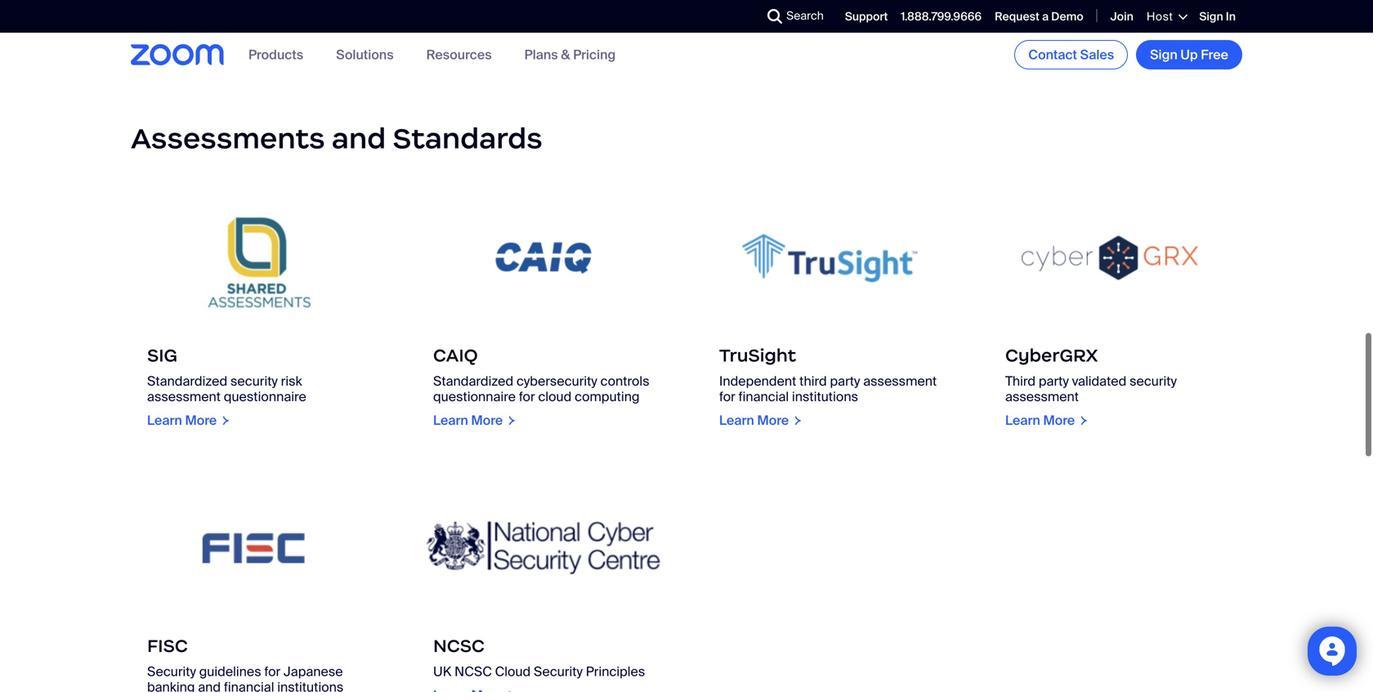 Task type: describe. For each thing, give the bounding box(es) containing it.
computing
[[575, 388, 640, 405]]

fisc security guidelines for japanese banking and financial institutions
[[147, 635, 343, 692]]

assessments
[[131, 120, 325, 156]]

institutions inside fisc security guidelines for japanese banking and financial institutions
[[277, 679, 343, 692]]

join
[[1110, 9, 1133, 24]]

standardized for caiq
[[433, 373, 513, 390]]

products button
[[248, 46, 303, 63]]

learn inside trusight independent third party assessment for financial institutions learn more
[[719, 412, 754, 429]]

contact
[[1028, 46, 1077, 63]]

cybergrx third party validated security assessment learn more
[[1005, 345, 1177, 429]]

security inside fisc security guidelines for japanese banking and financial institutions
[[147, 663, 196, 680]]

guidelines
[[199, 663, 261, 680]]

risk
[[281, 373, 302, 390]]

more inside trusight independent third party assessment for financial institutions learn more
[[757, 412, 789, 429]]

host button
[[1147, 9, 1186, 24]]

request
[[995, 9, 1039, 24]]

in
[[1226, 9, 1236, 24]]

products
[[248, 46, 303, 63]]

learn inside caiq standardized cybersecurity controls questionnaire for cloud computing learn more
[[433, 412, 468, 429]]

cloud
[[495, 663, 531, 680]]

party inside cybergrx third party validated security assessment learn more
[[1039, 373, 1069, 390]]

learn inside sig standardized security risk assessment questionnaire learn more
[[147, 412, 182, 429]]

plans & pricing link
[[524, 46, 616, 63]]

caiq standardized cybersecurity controls questionnaire for cloud computing learn more
[[433, 345, 649, 429]]

cloud
[[538, 388, 572, 405]]

request a demo
[[995, 9, 1083, 24]]

trusight independent third party assessment for financial institutions learn more
[[719, 345, 937, 429]]

sign up free link
[[1136, 40, 1242, 69]]

and inside fisc security guidelines for japanese banking and financial institutions
[[198, 679, 221, 692]]

zoom logo image
[[131, 44, 224, 65]]

standards
[[393, 120, 543, 156]]

more inside caiq standardized cybersecurity controls questionnaire for cloud computing learn more
[[471, 412, 503, 429]]

party inside trusight independent third party assessment for financial institutions learn more
[[830, 373, 860, 390]]

join link
[[1110, 9, 1133, 24]]

trusight
[[719, 345, 796, 367]]

1.888.799.9666 link
[[901, 9, 982, 24]]

host
[[1147, 9, 1173, 24]]

learn inside 'learn more' link
[[719, 8, 754, 25]]

sign for sign up free
[[1150, 46, 1177, 63]]

learn more link
[[703, 0, 956, 41]]

independent
[[719, 373, 796, 390]]

sign in
[[1199, 9, 1236, 24]]

assessment inside cybergrx third party validated security assessment learn more
[[1005, 388, 1079, 405]]

security inside 'ncsc uk ncsc cloud security principles'
[[534, 663, 583, 680]]

third
[[799, 373, 827, 390]]

japanese
[[284, 663, 343, 680]]



Task type: locate. For each thing, give the bounding box(es) containing it.
banking
[[147, 679, 195, 692]]

fisc image
[[131, 477, 384, 620]]

2 security from the left
[[534, 663, 583, 680]]

0 horizontal spatial sign
[[1150, 46, 1177, 63]]

party
[[830, 373, 860, 390], [1039, 373, 1069, 390]]

principles
[[586, 663, 645, 680]]

assessment for trusight
[[863, 373, 937, 390]]

search
[[786, 8, 824, 23]]

questionnaire inside caiq standardized cybersecurity controls questionnaire for cloud computing learn more
[[433, 388, 516, 405]]

standardized
[[147, 373, 227, 390], [433, 373, 513, 390]]

0 vertical spatial financial
[[738, 388, 789, 405]]

security
[[230, 373, 278, 390], [1130, 373, 1177, 390]]

for
[[519, 388, 535, 405], [719, 388, 735, 405], [264, 663, 281, 680]]

1 horizontal spatial questionnaire
[[433, 388, 516, 405]]

institutions down "trusight"
[[792, 388, 858, 405]]

party down cybergrx
[[1039, 373, 1069, 390]]

1 vertical spatial financial
[[224, 679, 274, 692]]

0 horizontal spatial questionnaire
[[224, 388, 306, 405]]

support
[[845, 9, 888, 24]]

third
[[1005, 373, 1036, 390]]

0 horizontal spatial for
[[264, 663, 281, 680]]

1 horizontal spatial for
[[519, 388, 535, 405]]

ncsc right 'uk'
[[455, 663, 492, 680]]

1 party from the left
[[830, 373, 860, 390]]

sign left in
[[1199, 9, 1223, 24]]

learn more
[[719, 8, 789, 25]]

standardized inside caiq standardized cybersecurity controls questionnaire for cloud computing learn more
[[433, 373, 513, 390]]

assessment inside sig standardized security risk assessment questionnaire learn more
[[147, 388, 221, 405]]

cybersecurity
[[517, 373, 597, 390]]

&
[[561, 46, 570, 63]]

controls
[[600, 373, 649, 390]]

party right third
[[830, 373, 860, 390]]

sign in link
[[1199, 9, 1236, 24]]

validated
[[1072, 373, 1126, 390]]

security right validated
[[1130, 373, 1177, 390]]

solutions button
[[336, 46, 394, 63]]

institutions
[[792, 388, 858, 405], [277, 679, 343, 692]]

for inside trusight independent third party assessment for financial institutions learn more
[[719, 388, 735, 405]]

1 horizontal spatial and
[[332, 120, 386, 156]]

learn down "sig"
[[147, 412, 182, 429]]

solutions
[[336, 46, 394, 63]]

0 vertical spatial institutions
[[792, 388, 858, 405]]

0 vertical spatial and
[[332, 120, 386, 156]]

more inside sig standardized security risk assessment questionnaire learn more
[[185, 412, 217, 429]]

plans & pricing
[[524, 46, 616, 63]]

caiq badge image
[[417, 187, 670, 329]]

for left cloud
[[519, 388, 535, 405]]

1 vertical spatial and
[[198, 679, 221, 692]]

security
[[147, 663, 196, 680], [534, 663, 583, 680]]

0 horizontal spatial institutions
[[277, 679, 343, 692]]

cybergrx
[[1005, 345, 1098, 367]]

security inside sig standardized security risk assessment questionnaire learn more
[[230, 373, 278, 390]]

for left japanese
[[264, 663, 281, 680]]

contact sales
[[1028, 46, 1114, 63]]

security down fisc
[[147, 663, 196, 680]]

standardized down the caiq
[[433, 373, 513, 390]]

learn left search
[[719, 8, 754, 25]]

institutions inside trusight independent third party assessment for financial institutions learn more
[[792, 388, 858, 405]]

trusight image
[[703, 187, 956, 329]]

2 party from the left
[[1039, 373, 1069, 390]]

learn down the caiq
[[433, 412, 468, 429]]

and
[[332, 120, 386, 156], [198, 679, 221, 692]]

for for caiq
[[519, 388, 535, 405]]

1 horizontal spatial security
[[534, 663, 583, 680]]

questionnaire
[[224, 388, 306, 405], [433, 388, 516, 405]]

for inside fisc security guidelines for japanese banking and financial institutions
[[264, 663, 281, 680]]

uk
[[433, 663, 451, 680]]

free
[[1201, 46, 1228, 63]]

financial inside trusight independent third party assessment for financial institutions learn more
[[738, 388, 789, 405]]

pricing
[[573, 46, 616, 63]]

1 horizontal spatial institutions
[[792, 388, 858, 405]]

resources button
[[426, 46, 492, 63]]

1 standardized from the left
[[147, 373, 227, 390]]

learn down independent
[[719, 412, 754, 429]]

0 horizontal spatial assessment
[[147, 388, 221, 405]]

sign
[[1199, 9, 1223, 24], [1150, 46, 1177, 63]]

financial inside fisc security guidelines for japanese banking and financial institutions
[[224, 679, 274, 692]]

1 horizontal spatial assessment
[[863, 373, 937, 390]]

for for trusight
[[719, 388, 735, 405]]

learn inside cybergrx third party validated security assessment learn more
[[1005, 412, 1040, 429]]

contact sales link
[[1014, 40, 1128, 69]]

0 horizontal spatial security
[[147, 663, 196, 680]]

assessment for sig
[[147, 388, 221, 405]]

sign up free
[[1150, 46, 1228, 63]]

caiq
[[433, 345, 478, 367]]

0 horizontal spatial financial
[[224, 679, 274, 692]]

1 vertical spatial ncsc
[[455, 663, 492, 680]]

financial down "trusight"
[[738, 388, 789, 405]]

2 horizontal spatial assessment
[[1005, 388, 1079, 405]]

search image
[[767, 9, 782, 24], [767, 9, 782, 24]]

assessment
[[863, 373, 937, 390], [147, 388, 221, 405], [1005, 388, 1079, 405]]

sig standardized security risk assessment questionnaire learn more
[[147, 345, 306, 429]]

standardized down "sig"
[[147, 373, 227, 390]]

2 questionnaire from the left
[[433, 388, 516, 405]]

ncsc uk ncsc cloud security principles
[[433, 635, 645, 680]]

1 vertical spatial sign
[[1150, 46, 1177, 63]]

demo
[[1051, 9, 1083, 24]]

plans
[[524, 46, 558, 63]]

0 horizontal spatial standardized
[[147, 373, 227, 390]]

resources
[[426, 46, 492, 63]]

0 horizontal spatial party
[[830, 373, 860, 390]]

1 horizontal spatial party
[[1039, 373, 1069, 390]]

learn down third
[[1005, 412, 1040, 429]]

more inside cybergrx third party validated security assessment learn more
[[1043, 412, 1075, 429]]

support link
[[845, 9, 888, 24]]

standardized inside sig standardized security risk assessment questionnaire learn more
[[147, 373, 227, 390]]

2 standardized from the left
[[433, 373, 513, 390]]

sign for sign in
[[1199, 9, 1223, 24]]

0 horizontal spatial and
[[198, 679, 221, 692]]

security right cloud
[[534, 663, 583, 680]]

for inside caiq standardized cybersecurity controls questionnaire for cloud computing learn more
[[519, 388, 535, 405]]

2 horizontal spatial for
[[719, 388, 735, 405]]

1 questionnaire from the left
[[224, 388, 306, 405]]

1 horizontal spatial standardized
[[433, 373, 513, 390]]

learn
[[719, 8, 754, 25], [147, 412, 182, 429], [433, 412, 468, 429], [719, 412, 754, 429], [1005, 412, 1040, 429]]

ncsc image
[[417, 477, 670, 620]]

1 horizontal spatial security
[[1130, 373, 1177, 390]]

more
[[757, 8, 789, 25], [185, 412, 217, 429], [471, 412, 503, 429], [757, 412, 789, 429], [1043, 412, 1075, 429]]

ncsc up 'uk'
[[433, 635, 485, 657]]

standardized for sig
[[147, 373, 227, 390]]

1 security from the left
[[230, 373, 278, 390]]

sales
[[1080, 46, 1114, 63]]

1 horizontal spatial financial
[[738, 388, 789, 405]]

sig badge image
[[131, 187, 384, 329]]

0 vertical spatial sign
[[1199, 9, 1223, 24]]

1 vertical spatial institutions
[[277, 679, 343, 692]]

request a demo link
[[995, 9, 1083, 24]]

ncsc
[[433, 635, 485, 657], [455, 663, 492, 680]]

security left risk
[[230, 373, 278, 390]]

sign left "up"
[[1150, 46, 1177, 63]]

1 horizontal spatial sign
[[1199, 9, 1223, 24]]

1 security from the left
[[147, 663, 196, 680]]

2 security from the left
[[1130, 373, 1177, 390]]

0 vertical spatial ncsc
[[433, 635, 485, 657]]

a
[[1042, 9, 1049, 24]]

security inside cybergrx third party validated security assessment learn more
[[1130, 373, 1177, 390]]

financial left japanese
[[224, 679, 274, 692]]

up
[[1180, 46, 1198, 63]]

1.888.799.9666
[[901, 9, 982, 24]]

financial
[[738, 388, 789, 405], [224, 679, 274, 692]]

assessment inside trusight independent third party assessment for financial institutions learn more
[[863, 373, 937, 390]]

sig
[[147, 345, 177, 367]]

questionnaire inside sig standardized security risk assessment questionnaire learn more
[[224, 388, 306, 405]]

assessments and standards
[[131, 120, 543, 156]]

0 horizontal spatial security
[[230, 373, 278, 390]]

for down "trusight"
[[719, 388, 735, 405]]

institutions right guidelines
[[277, 679, 343, 692]]

cybergrx image
[[989, 187, 1242, 329]]

fisc
[[147, 635, 188, 657]]



Task type: vqa. For each thing, say whether or not it's contained in the screenshot.
the presence at the bottom of the page
no



